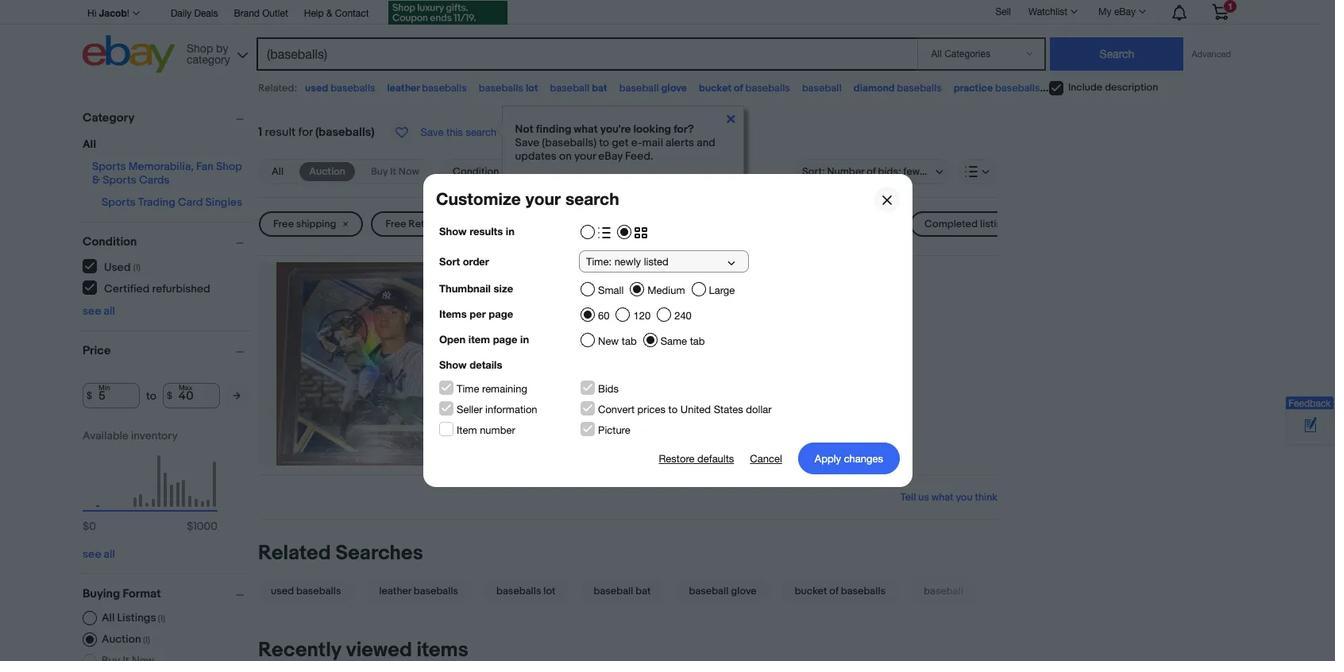 Task type: vqa. For each thing, say whether or not it's contained in the screenshot.
sports
yes



Task type: locate. For each thing, give the bounding box(es) containing it.
results
[[469, 225, 503, 238]]

1 tab from the left
[[622, 335, 637, 347]]

used for used (1)
[[104, 260, 131, 274]]

0 horizontal spatial your
[[525, 189, 561, 209]]

1 all from the top
[[104, 304, 115, 318]]

0 vertical spatial baseballs lot
[[479, 82, 538, 95]]

1 horizontal spatial baseball link
[[905, 579, 983, 604]]

& inside "sports memorabilia, fan shop & sports cards"
[[92, 173, 100, 187]]

watchlist
[[1029, 6, 1068, 17]]

1 vertical spatial ebay
[[599, 149, 623, 163]]

(1) right listings
[[158, 613, 165, 624]]

(baseballs) right for
[[315, 125, 375, 140]]

free down all link
[[273, 218, 294, 230]]

sell inside joschen_27 (1) 50% 1 bid free shipping free returns authenticity guarantee view similar active items sell one like this
[[474, 430, 494, 445]]

restore defaults button
[[659, 443, 734, 474]]

for
[[298, 125, 313, 140]]

leather up save this search button
[[387, 82, 420, 95]]

seller
[[456, 404, 482, 416]]

shipping down auction selected text box
[[296, 218, 336, 230]]

0 vertical spatial baseball link
[[802, 82, 842, 95]]

0 horizontal spatial auction
[[102, 632, 141, 646]]

1 horizontal spatial all
[[102, 611, 115, 624]]

0 horizontal spatial what
[[574, 122, 598, 136]]

1 vertical spatial in
[[520, 333, 529, 346]]

1 see from the top
[[83, 304, 101, 318]]

0 horizontal spatial glove
[[661, 82, 687, 95]]

and
[[697, 136, 716, 149]]

order
[[463, 255, 489, 268]]

1 vertical spatial see all button
[[83, 547, 115, 561]]

feedback
[[1289, 398, 1331, 409]]

1 vertical spatial see all
[[83, 547, 115, 561]]

sell down view
[[474, 430, 494, 445]]

daily deals
[[171, 8, 218, 19]]

2 show from the top
[[439, 358, 467, 371]]

defaults
[[697, 452, 734, 464]]

0 horizontal spatial ebay
[[599, 149, 623, 163]]

0 vertical spatial lot
[[526, 82, 538, 95]]

1 vertical spatial shipping
[[501, 363, 548, 378]]

items per page
[[439, 307, 513, 320]]

1 vertical spatial used baseballs
[[271, 585, 341, 598]]

used baseballs down related
[[271, 585, 341, 598]]

1 vertical spatial leather baseballs
[[379, 585, 459, 598]]

1 vertical spatial baseball link
[[905, 579, 983, 604]]

related searches
[[258, 541, 423, 566]]

save this search
[[421, 126, 497, 138]]

search inside button
[[466, 126, 497, 138]]

all down certified
[[104, 304, 115, 318]]

free shipping link
[[259, 211, 363, 237]]

see all button down certified
[[83, 304, 115, 318]]

$
[[87, 390, 92, 402], [167, 390, 172, 402], [83, 520, 89, 533], [187, 520, 193, 533]]

1 horizontal spatial used
[[618, 218, 642, 230]]

advanced
[[1192, 49, 1232, 59]]

(1) inside the used (1)
[[133, 262, 141, 272]]

auction down 1 result for (baseballs)
[[309, 165, 346, 178]]

 (1) Items text field
[[156, 613, 165, 624], [141, 635, 150, 645]]

your shopping cart contains 1 item image
[[1212, 4, 1230, 20]]

1 vertical spatial this
[[542, 430, 562, 445]]

brand
[[234, 8, 260, 19]]

leather baseballs up save this search button
[[387, 82, 467, 95]]

sort
[[439, 255, 460, 268]]

cancel button
[[750, 443, 782, 474]]

0 horizontal spatial baseball glove
[[620, 82, 687, 95]]

see all
[[83, 304, 115, 318], [83, 547, 115, 561]]

see for condition
[[83, 304, 101, 318]]

 (1) items text field down listings
[[141, 635, 150, 645]]

0 vertical spatial search
[[466, 126, 497, 138]]

0 vertical spatial all
[[104, 304, 115, 318]]

0 vertical spatial used
[[618, 218, 642, 230]]

1 inside joschen_27 (1) 50% 1 bid free shipping free returns authenticity guarantee view similar active items sell one like this
[[474, 347, 478, 362]]

save left on
[[515, 136, 540, 149]]

1 vertical spatial your
[[525, 189, 561, 209]]

0 horizontal spatial tab
[[622, 335, 637, 347]]

2 see from the top
[[83, 547, 101, 561]]

0 vertical spatial sell
[[996, 6, 1011, 17]]

number
[[480, 424, 515, 436]]

1 horizontal spatial ebay
[[1115, 6, 1136, 17]]

search up the $40.00
[[565, 189, 619, 209]]

(1)
[[133, 262, 141, 272], [748, 326, 759, 341], [158, 613, 165, 624], [143, 635, 150, 645]]

1 horizontal spatial sell
[[996, 6, 1011, 17]]

(1) inside joschen_27 (1) 50% 1 bid free shipping free returns authenticity guarantee view similar active items sell one like this
[[748, 326, 759, 341]]

graph of available inventory between $5.0 and $40.0 image
[[83, 429, 218, 541]]

get
[[612, 136, 629, 149]]

1 vertical spatial page
[[493, 333, 517, 346]]

prices
[[637, 404, 665, 416]]

this left not on the left of the page
[[447, 126, 463, 138]]

lot left baseball bat link
[[544, 585, 556, 598]]

per
[[469, 307, 486, 320]]

0 vertical spatial of
[[734, 82, 743, 95]]

sold  oct 25, 2023 2021 topps gold label class 2 blue #43 aaron judge /99 pre-owned
[[474, 262, 828, 310]]

& right help
[[327, 8, 333, 19]]

item number
[[456, 424, 515, 436]]

items
[[439, 307, 466, 320]]

in right results
[[506, 225, 514, 238]]

& inside the 'account' 'navigation'
[[327, 8, 333, 19]]

auction inside "auction" link
[[309, 165, 346, 178]]

customize your search dialog
[[0, 0, 1336, 661]]

$ 1000
[[187, 520, 218, 533]]

see all for condition
[[83, 304, 115, 318]]

$ up buying
[[83, 520, 89, 533]]

leather down searches
[[379, 585, 411, 598]]

show down open
[[439, 358, 467, 371]]

all down buying
[[102, 611, 115, 624]]

1 horizontal spatial lot
[[544, 585, 556, 598]]

0 vertical spatial used baseballs
[[305, 82, 375, 95]]

to right $5.00
[[523, 218, 533, 230]]

0 horizontal spatial bat
[[592, 82, 608, 95]]

1 vertical spatial search
[[565, 189, 619, 209]]

0 horizontal spatial this
[[447, 126, 463, 138]]

0 vertical spatial your
[[574, 149, 596, 163]]

see all button down 0
[[83, 547, 115, 561]]

all
[[104, 304, 115, 318], [104, 547, 115, 561]]

bids
[[598, 383, 619, 395]]

to
[[599, 136, 609, 149], [523, 218, 533, 230], [146, 389, 156, 402], [668, 404, 677, 416]]

1 horizontal spatial bat
[[636, 585, 651, 598]]

search inside dialog
[[565, 189, 619, 209]]

lot
[[526, 82, 538, 95], [544, 585, 556, 598]]

2021 topps gold label class 2 blue #43 aaron judge /99 image
[[276, 262, 444, 466]]

sports
[[92, 160, 126, 173], [103, 173, 137, 187], [102, 195, 136, 209]]

auction for auction (1)
[[102, 632, 141, 646]]

listings
[[117, 611, 156, 624]]

0 horizontal spatial used
[[271, 585, 294, 598]]

0 vertical spatial all
[[83, 137, 96, 151]]

1 horizontal spatial bucket
[[795, 585, 828, 598]]

owned
[[497, 295, 537, 310]]

all for price
[[104, 547, 115, 561]]

1 horizontal spatial shipping
[[501, 363, 548, 378]]

0 vertical spatial page
[[488, 307, 513, 320]]

save up buy it now link
[[421, 126, 444, 138]]

category
[[83, 110, 135, 126]]

ebay
[[1115, 6, 1136, 17], [599, 149, 623, 163]]

(1) inside the auction (1)
[[143, 635, 150, 645]]

1 vertical spatial baseball bat
[[594, 585, 651, 598]]

free down bid
[[474, 363, 499, 378]]

0 vertical spatial ebay
[[1115, 6, 1136, 17]]

1 see all button from the top
[[83, 304, 115, 318]]

lot up not on the left of the page
[[526, 82, 538, 95]]

0 horizontal spatial save
[[421, 126, 444, 138]]

all down result
[[272, 165, 284, 178]]

1 horizontal spatial 1
[[474, 347, 478, 362]]

page for per
[[488, 307, 513, 320]]

1 vertical spatial  (1) items text field
[[141, 635, 150, 645]]

alerts
[[666, 136, 695, 149]]

buy it now
[[371, 165, 419, 178]]

see all button
[[83, 304, 115, 318], [83, 547, 115, 561]]

0 vertical spatial see all
[[83, 304, 115, 318]]

1 horizontal spatial search
[[565, 189, 619, 209]]

0 horizontal spatial &
[[92, 173, 100, 187]]

used up certified
[[104, 260, 131, 274]]

free returns
[[386, 218, 445, 230]]

1 show from the top
[[439, 225, 467, 238]]

used down related
[[271, 585, 294, 598]]

2 see all from the top
[[83, 547, 115, 561]]

listings
[[980, 218, 1014, 230]]

 (1) items text field down buying format dropdown button
[[156, 613, 165, 624]]

this down the active
[[542, 430, 562, 445]]

0 horizontal spatial  (1) items text field
[[141, 635, 150, 645]]

(1) up certified refurbished link
[[133, 262, 141, 272]]

restore
[[659, 452, 694, 464]]

shipping up returns
[[501, 363, 548, 378]]

1 horizontal spatial  (1) items text field
[[156, 613, 165, 624]]

your up $5.00 to $40.00 link
[[525, 189, 561, 209]]

page
[[488, 307, 513, 320], [493, 333, 517, 346]]

1 vertical spatial show
[[439, 358, 467, 371]]

what left you're
[[574, 122, 598, 136]]

1 vertical spatial leather
[[379, 585, 411, 598]]

sort order
[[439, 255, 489, 268]]

1 horizontal spatial glove
[[731, 585, 757, 598]]

all down category
[[83, 137, 96, 151]]

1 horizontal spatial (baseballs)
[[542, 136, 597, 149]]

2021 topps gold label class 2 blue #43 aaron judge /99 link
[[474, 275, 998, 296]]

same
[[660, 335, 687, 347]]

1 vertical spatial see
[[83, 547, 101, 561]]

(1) down listings
[[143, 635, 150, 645]]

1 vertical spatial lot
[[544, 585, 556, 598]]

show up sort
[[439, 225, 467, 238]]

1 vertical spatial all
[[104, 547, 115, 561]]

what
[[574, 122, 598, 136], [932, 491, 954, 504]]

in down the owned
[[520, 333, 529, 346]]

0
[[89, 520, 96, 533]]

to right prices
[[668, 404, 677, 416]]

finding
[[536, 122, 572, 136]]

sports for sports memorabilia, fan shop & sports cards
[[92, 160, 126, 173]]

2 all from the top
[[104, 547, 115, 561]]

banner
[[83, 0, 1241, 77]]

active
[[541, 413, 574, 428]]

None submit
[[1051, 37, 1184, 71]]

cancel
[[750, 452, 782, 464]]

1 horizontal spatial in
[[520, 333, 529, 346]]

$ up inventory
[[167, 390, 172, 402]]

see
[[83, 304, 101, 318], [83, 547, 101, 561]]

0 vertical spatial bat
[[592, 82, 608, 95]]

0 horizontal spatial bucket of baseballs
[[699, 82, 790, 95]]

see all down 0
[[83, 547, 115, 561]]

what for you
[[932, 491, 954, 504]]

your right on
[[574, 149, 596, 163]]

1 vertical spatial &
[[92, 173, 100, 187]]

(baseballs) inside not finding what you're looking for? save (baseballs) to get e-mail alerts and updates on your ebay feed.
[[542, 136, 597, 149]]

0 horizontal spatial of
[[734, 82, 743, 95]]

0 vertical spatial 1
[[258, 125, 262, 140]]

0 horizontal spatial baseball link
[[802, 82, 842, 95]]

information
[[485, 404, 537, 416]]

time
[[456, 383, 479, 395]]

0 horizontal spatial search
[[466, 126, 497, 138]]

tooltip containing not finding what you're looking for?
[[502, 106, 744, 180]]

1 vertical spatial baseball glove
[[689, 585, 757, 598]]

& left cards
[[92, 173, 100, 187]]

0 horizontal spatial lot
[[526, 82, 538, 95]]

(baseballs) right not on the left of the page
[[542, 136, 597, 149]]

certified
[[104, 282, 150, 295]]

leather baseballs down searches
[[379, 585, 459, 598]]

judge
[[764, 275, 803, 291]]

0 vertical spatial  (1) items text field
[[156, 613, 165, 624]]

account navigation
[[83, 0, 1241, 27]]

see all down certified
[[83, 304, 115, 318]]

used up "class"
[[618, 218, 642, 230]]

used right related:
[[305, 82, 328, 95]]

daily deals link
[[171, 6, 218, 23]]

thumbnail
[[439, 282, 491, 295]]

tab right same
[[690, 335, 705, 347]]

what inside not finding what you're looking for? save (baseballs) to get e-mail alerts and updates on your ebay feed.
[[574, 122, 598, 136]]

certified refurbished
[[104, 282, 210, 295]]

1 horizontal spatial auction
[[309, 165, 346, 178]]

now
[[399, 165, 419, 178]]

ebay down you're
[[599, 149, 623, 163]]

item
[[456, 424, 477, 436]]

what right us
[[932, 491, 954, 504]]

see down 0
[[83, 547, 101, 561]]

1 horizontal spatial &
[[327, 8, 333, 19]]

used baseballs up 1 result for (baseballs)
[[305, 82, 375, 95]]

0 vertical spatial this
[[447, 126, 463, 138]]

your inside dialog
[[525, 189, 561, 209]]

 (1) items text field for (1)
[[141, 635, 150, 645]]

2 see all button from the top
[[83, 547, 115, 561]]

see all button for condition
[[83, 304, 115, 318]]

all up buying
[[104, 547, 115, 561]]

0 horizontal spatial in
[[506, 225, 514, 238]]

ebay right my
[[1115, 6, 1136, 17]]

sell inside the 'account' 'navigation'
[[996, 6, 1011, 17]]

tab right new
[[622, 335, 637, 347]]

used
[[618, 218, 642, 230], [104, 260, 131, 274]]

time remaining
[[456, 383, 527, 395]]

1 vertical spatial 1
[[474, 347, 478, 362]]

1 horizontal spatial tab
[[690, 335, 705, 347]]

buy it now link
[[361, 162, 429, 181]]

1 horizontal spatial save
[[515, 136, 540, 149]]

search
[[466, 126, 497, 138], [565, 189, 619, 209]]

(1) left 50%
[[748, 326, 759, 341]]

bucket
[[699, 82, 732, 95], [795, 585, 828, 598]]

1 horizontal spatial your
[[574, 149, 596, 163]]

sports for sports trading card singles
[[102, 195, 136, 209]]

see up price on the left bottom of page
[[83, 304, 101, 318]]

all
[[83, 137, 96, 151], [272, 165, 284, 178], [102, 611, 115, 624]]

1 horizontal spatial bucket of baseballs
[[795, 585, 886, 598]]

2 tab from the left
[[690, 335, 705, 347]]

baseball link for related searches
[[905, 579, 983, 604]]

seller information
[[456, 404, 537, 416]]

page up $14.99 on the left of page
[[488, 307, 513, 320]]

page up bid
[[493, 333, 517, 346]]

0 vertical spatial auction
[[309, 165, 346, 178]]

this inside joschen_27 (1) 50% 1 bid free shipping free returns authenticity guarantee view similar active items sell one like this
[[542, 430, 562, 445]]

your
[[574, 149, 596, 163], [525, 189, 561, 209]]

dollar
[[746, 404, 772, 416]]

1 vertical spatial what
[[932, 491, 954, 504]]

baseballs
[[331, 82, 375, 95], [422, 82, 467, 95], [479, 82, 524, 95], [746, 82, 790, 95], [897, 82, 942, 95], [996, 82, 1040, 95], [1093, 82, 1138, 95], [296, 585, 341, 598], [414, 585, 459, 598], [497, 585, 541, 598], [841, 585, 886, 598]]

daily
[[171, 8, 192, 19]]

1 vertical spatial auction
[[102, 632, 141, 646]]

1 left bid
[[474, 347, 478, 362]]

this
[[447, 126, 463, 138], [542, 430, 562, 445]]

search left not on the left of the page
[[466, 126, 497, 138]]

(1) inside all listings (1)
[[158, 613, 165, 624]]

sell
[[996, 6, 1011, 17], [474, 430, 494, 445]]

1 horizontal spatial this
[[542, 430, 562, 445]]

shipping inside joschen_27 (1) 50% 1 bid free shipping free returns authenticity guarantee view similar active items sell one like this
[[501, 363, 548, 378]]

1 see all from the top
[[83, 304, 115, 318]]

tooltip
[[502, 106, 744, 180]]

convert
[[598, 404, 634, 416]]

auction down all listings (1)
[[102, 632, 141, 646]]

1
[[258, 125, 262, 140], [474, 347, 478, 362]]

buying format button
[[83, 586, 251, 601]]

to left "get"
[[599, 136, 609, 149]]

0 vertical spatial see
[[83, 304, 101, 318]]

 (1) items text field for listings
[[156, 613, 165, 624]]

sell left watchlist
[[996, 6, 1011, 17]]

Authenticity Guarantee text field
[[474, 396, 617, 413]]

this inside button
[[447, 126, 463, 138]]

1 left result
[[258, 125, 262, 140]]



Task type: describe. For each thing, give the bounding box(es) containing it.
fan
[[196, 160, 214, 173]]

feed.
[[625, 149, 653, 163]]

Maximum value $40 text field
[[163, 383, 220, 408]]

1 horizontal spatial used
[[305, 82, 328, 95]]

free down "details" on the bottom of page
[[474, 380, 499, 395]]

deals
[[194, 8, 218, 19]]

1 vertical spatial all
[[272, 165, 284, 178]]

see all button for price
[[83, 547, 115, 561]]

my ebay
[[1099, 6, 1136, 17]]

all link
[[262, 162, 293, 181]]

bucket of baseballs link
[[776, 579, 905, 604]]

leather baseballs inside "link"
[[379, 585, 459, 598]]

1 vertical spatial glove
[[731, 585, 757, 598]]

0 vertical spatial leather baseballs
[[387, 82, 467, 95]]

0 vertical spatial baseball bat
[[550, 82, 608, 95]]

ebay inside my ebay link
[[1115, 6, 1136, 17]]

1 vertical spatial of
[[830, 585, 839, 598]]

gold
[[547, 275, 577, 291]]

0 vertical spatial bucket
[[699, 82, 732, 95]]

$ up buying format dropdown button
[[187, 520, 193, 533]]

small
[[598, 284, 624, 296]]

save inside button
[[421, 126, 444, 138]]

$5.00 to $40.00
[[494, 218, 568, 230]]

for?
[[674, 122, 694, 136]]

free left the returns
[[386, 218, 406, 230]]

0 vertical spatial leather
[[387, 82, 420, 95]]

all for condition
[[104, 304, 115, 318]]

0 horizontal spatial 1
[[258, 125, 262, 140]]

2021 topps gold label class 2 blue #43 aaron judge /99 heading
[[474, 275, 828, 291]]

include
[[1069, 81, 1103, 94]]

$ 0
[[83, 520, 96, 533]]

you
[[956, 491, 973, 504]]

label
[[580, 275, 614, 291]]

used (1)
[[104, 260, 141, 274]]

1 horizontal spatial baseball glove
[[689, 585, 757, 598]]

authenticity
[[489, 397, 556, 412]]

remaining
[[482, 383, 527, 395]]

looking
[[634, 122, 671, 136]]

states
[[714, 404, 743, 416]]

get the coupon image
[[388, 1, 507, 25]]

2021
[[474, 275, 502, 291]]

bucket inside bucket of baseballs link
[[795, 585, 828, 598]]

condition
[[83, 234, 137, 249]]

oct
[[498, 262, 515, 275]]

open
[[439, 333, 465, 346]]

(1) for auction
[[143, 635, 150, 645]]

outlet
[[262, 8, 288, 19]]

240
[[674, 310, 692, 322]]

customize your search
[[436, 189, 619, 209]]

show for show details
[[439, 358, 467, 371]]

think
[[975, 491, 998, 504]]

0 vertical spatial glove
[[661, 82, 687, 95]]

save this search button
[[384, 119, 501, 146]]

Minimum value $5 text field
[[83, 383, 140, 408]]

e-
[[632, 136, 642, 149]]

buying format
[[83, 586, 161, 601]]

banner containing sell
[[83, 0, 1241, 77]]

2 vertical spatial all
[[102, 611, 115, 624]]

0 horizontal spatial all
[[83, 137, 96, 151]]

sell link
[[989, 6, 1019, 17]]

leather baseballs link
[[360, 579, 478, 604]]

search for customize your search
[[565, 189, 619, 209]]

show for show results in
[[439, 225, 467, 238]]

you're
[[600, 122, 631, 136]]

(1) for joschen_27
[[748, 326, 759, 341]]

price button
[[83, 343, 251, 358]]

$5.00
[[494, 218, 521, 230]]

baseball inside "baseball glove" link
[[689, 585, 729, 598]]

0 vertical spatial shipping
[[296, 218, 336, 230]]

sports memorabilia, fan shop & sports cards
[[92, 160, 242, 187]]

show details
[[439, 358, 502, 371]]

rawlings
[[1052, 82, 1091, 95]]

search for save this search
[[466, 126, 497, 138]]

used for used
[[618, 218, 642, 230]]

used baseballs link
[[258, 579, 360, 604]]

1 vertical spatial bucket of baseballs
[[795, 585, 886, 598]]

inventory
[[131, 429, 178, 443]]

to left 'maximum value $40' text box
[[146, 389, 156, 402]]

convert prices to united states dollar
[[598, 404, 772, 416]]

Auction selected text field
[[309, 164, 346, 179]]

format
[[123, 586, 161, 601]]

blue
[[665, 275, 693, 291]]

1000
[[193, 520, 218, 533]]

0 horizontal spatial (baseballs)
[[315, 125, 375, 140]]

price
[[83, 343, 111, 358]]

include description
[[1069, 81, 1159, 94]]

/99
[[806, 275, 828, 291]]

practice baseballs
[[954, 82, 1040, 95]]

baseball link for related:
[[802, 82, 842, 95]]

brand outlet link
[[234, 6, 288, 23]]

$ up the available
[[87, 390, 92, 402]]

same tab
[[660, 335, 705, 347]]

refurbished
[[152, 282, 210, 295]]

cards
[[139, 173, 170, 187]]

1 vertical spatial used
[[271, 585, 294, 598]]

tell us what you think link
[[901, 491, 998, 504]]

baseballs inside "link"
[[414, 585, 459, 598]]

new tab
[[598, 335, 637, 347]]

ebay inside not finding what you're looking for? save (baseballs) to get e-mail alerts and updates on your ebay feed.
[[599, 149, 623, 163]]

size
[[493, 282, 513, 295]]

diamond
[[854, 82, 895, 95]]

contact
[[335, 8, 369, 19]]

page for item
[[493, 333, 517, 346]]

leather inside "link"
[[379, 585, 411, 598]]

completed listings link
[[911, 211, 1041, 237]]

sold
[[474, 262, 495, 275]]

customize
[[436, 189, 521, 209]]

related:
[[258, 82, 297, 95]]

tab for same tab
[[690, 335, 705, 347]]

see for price
[[83, 547, 101, 561]]

0 vertical spatial baseball glove
[[620, 82, 687, 95]]

auction for auction
[[309, 165, 346, 178]]

items
[[577, 413, 607, 428]]

what for you're
[[574, 122, 598, 136]]

1 vertical spatial baseballs lot
[[497, 585, 556, 598]]

(1) for used
[[133, 262, 141, 272]]

$5.00 to $40.00 link
[[480, 211, 595, 237]]

to inside not finding what you're looking for? save (baseballs) to get e-mail alerts and updates on your ebay feed.
[[599, 136, 609, 149]]

to inside dialog
[[668, 404, 677, 416]]

available inventory
[[83, 429, 178, 443]]

sports memorabilia, fan shop & sports cards link
[[92, 160, 242, 187]]

free returns link
[[371, 211, 472, 237]]

tab for new tab
[[622, 335, 637, 347]]

see all for price
[[83, 547, 115, 561]]

help & contact link
[[304, 6, 369, 23]]

baseballs lot link
[[478, 579, 575, 604]]

watchlist link
[[1020, 2, 1085, 21]]

baseball inside baseball bat link
[[594, 585, 634, 598]]

0 vertical spatial bucket of baseballs
[[699, 82, 790, 95]]

thumbnail size
[[439, 282, 513, 295]]

picture
[[598, 424, 630, 436]]

baseball bat link
[[575, 579, 670, 604]]

advanced link
[[1184, 38, 1239, 70]]

it
[[390, 165, 396, 178]]

2
[[655, 275, 662, 291]]

save inside not finding what you're looking for? save (baseballs) to get e-mail alerts and updates on your ebay feed.
[[515, 136, 540, 149]]

sell one like this link
[[474, 430, 562, 445]]

show results in
[[439, 225, 514, 238]]

description
[[1105, 81, 1159, 94]]

sports trading card singles
[[102, 195, 242, 209]]

your inside not finding what you're looking for? save (baseballs) to get e-mail alerts and updates on your ebay feed.
[[574, 149, 596, 163]]



